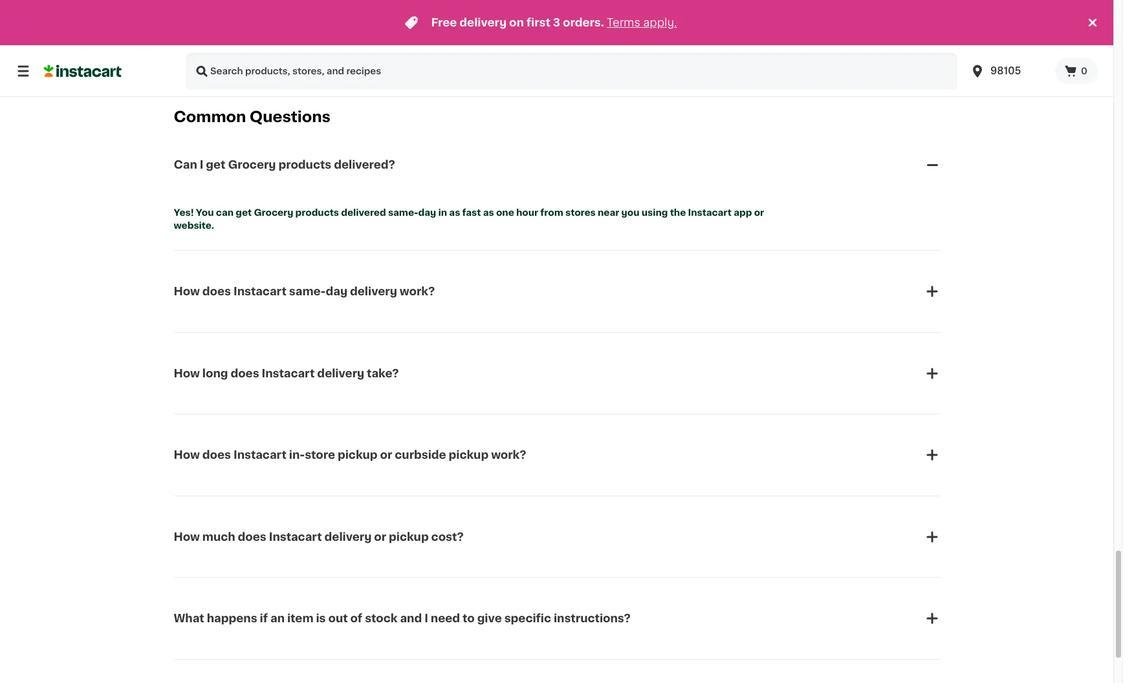 Task type: locate. For each thing, give the bounding box(es) containing it.
hostess for mini
[[761, 8, 799, 17]]

mini
[[761, 21, 780, 30], [591, 34, 610, 43]]

1 horizontal spatial day
[[418, 209, 436, 218]]

from
[[540, 209, 563, 218]]

you
[[621, 209, 640, 218]]

pickup right store
[[338, 450, 378, 461]]

1 horizontal spatial 4.25
[[861, 47, 877, 54]]

happens
[[207, 614, 257, 624]]

1 horizontal spatial as
[[483, 209, 494, 218]]

fruit up super
[[403, 8, 424, 17]]

powdered
[[602, 8, 648, 17]]

1 vertical spatial day
[[326, 287, 347, 297]]

get inside yes! you can get grocery products delivered same-day in as fast as one hour from stores near you using the instacart app or website.
[[236, 209, 252, 218]]

snacks,
[[363, 21, 398, 30]]

instacart inside yes! you can get grocery products delivered same-day in as fast as one hour from stores near you using the instacart app or website.
[[688, 209, 732, 218]]

gushers for fruit
[[861, 8, 899, 17]]

2 gushers from the left
[[861, 8, 899, 17]]

1 horizontal spatial donettes
[[783, 21, 834, 30]]

1 donettes from the left
[[562, 21, 613, 30]]

how for how much does instacart delivery or pickup cost?
[[174, 532, 200, 543]]

fruit inside gushers fruit snacks, super sour berry 4.25 oz
[[403, 8, 424, 17]]

gushers up snacks,
[[363, 8, 401, 17]]

1 4.25 from the left
[[363, 47, 379, 54]]

as left the one
[[483, 209, 494, 218]]

in left fast
[[438, 209, 447, 218]]

much
[[202, 532, 235, 543]]

1 vertical spatial work?
[[491, 450, 526, 461]]

0 horizontal spatial in
[[438, 209, 447, 218]]

bag inside hostess frosted mini donettes bag chocolate breakfast treats
[[761, 34, 779, 43]]

if
[[260, 614, 268, 624]]

hostess up orders.
[[562, 8, 600, 17]]

mini up 11.25
[[761, 21, 780, 30]]

30
[[462, 34, 472, 41]]

or
[[754, 209, 764, 218], [380, 450, 392, 461], [374, 532, 386, 543]]

long
[[202, 369, 228, 379]]

1 horizontal spatial mini
[[761, 21, 780, 30]]

0 vertical spatial i
[[200, 160, 203, 170]]

0 horizontal spatial day
[[326, 287, 347, 297]]

hostess inside hostess frosted mini donettes bag chocolate breakfast treats
[[761, 8, 799, 17]]

cost?
[[431, 532, 464, 543]]

0 horizontal spatial work?
[[400, 287, 435, 297]]

hostess
[[562, 8, 600, 17], [761, 8, 799, 17]]

11.25 oz
[[761, 47, 789, 54]]

donettes up chocolate
[[783, 21, 834, 30]]

0 vertical spatial mini
[[761, 21, 780, 30]]

4 how from the top
[[174, 532, 200, 543]]

gulp
[[520, 8, 542, 17]]

0 horizontal spatial 4.25
[[363, 47, 379, 54]]

of
[[350, 614, 362, 624]]

1 vertical spatial same-
[[289, 287, 326, 297]]

get
[[206, 160, 225, 170], [236, 209, 252, 218]]

day inside dropdown button
[[326, 287, 347, 297]]

oz down snacks at the right top
[[879, 47, 888, 54]]

website.
[[174, 222, 214, 231]]

same- inside dropdown button
[[289, 287, 326, 297]]

4.25 inside gushers tropical fruit flavored snacks 4.25 oz
[[861, 47, 877, 54]]

oz right fl
[[480, 34, 489, 41]]

1 vertical spatial mini
[[591, 34, 610, 43]]

i right the and
[[425, 614, 428, 624]]

in right many
[[697, 47, 703, 54]]

2 as from the left
[[483, 209, 494, 218]]

app
[[734, 209, 752, 218]]

1 horizontal spatial in
[[697, 47, 703, 54]]

0 vertical spatial get
[[206, 160, 225, 170]]

hostess powdered donettes bag sugar mini donuts 10.5 oz
[[562, 8, 648, 54]]

oz inside hostess powdered donettes bag sugar mini donuts 10.5 oz
[[578, 47, 587, 54]]

None search field
[[186, 53, 957, 89]]

0 vertical spatial grocery
[[228, 160, 276, 170]]

apply.
[[643, 17, 677, 28]]

1 gushers from the left
[[363, 8, 401, 17]]

0 vertical spatial or
[[754, 209, 764, 218]]

7-eleven big gulp dr pepper soda 30 fl oz
[[462, 8, 542, 41]]

0 horizontal spatial donettes
[[562, 21, 613, 30]]

day inside yes! you can get grocery products delivered same-day in as fast as one hour from stores near you using the instacart app or website.
[[418, 209, 436, 218]]

bar
[[721, 8, 736, 17]]

0 vertical spatial in
[[697, 47, 703, 54]]

0 vertical spatial fruit
[[403, 8, 424, 17]]

0 vertical spatial stock
[[705, 47, 726, 54]]

brand maple bar donut 1 each
[[662, 8, 736, 41]]

oz
[[480, 34, 489, 41], [381, 47, 389, 54], [578, 47, 587, 54], [780, 47, 789, 54], [879, 47, 888, 54]]

grocery right can
[[254, 209, 293, 218]]

stores
[[565, 209, 596, 218]]

98105 button
[[962, 53, 1055, 89], [970, 53, 1048, 89]]

instacart logo image
[[44, 63, 122, 79]]

sugar
[[562, 34, 588, 43]]

how long does instacart delivery take? button
[[174, 350, 940, 397]]

i inside can i get grocery products delivered? dropdown button
[[200, 160, 203, 170]]

fruit inside gushers tropical fruit flavored snacks 4.25 oz
[[861, 21, 881, 30]]

products
[[278, 160, 331, 170], [295, 209, 339, 218]]

work?
[[400, 287, 435, 297], [491, 450, 526, 461]]

day
[[418, 209, 436, 218], [326, 287, 347, 297]]

flavored
[[884, 21, 923, 30]]

hostess frosted mini donettes bag chocolate breakfast treats
[[761, 8, 836, 56]]

does
[[202, 287, 231, 297], [231, 369, 259, 379], [202, 450, 231, 461], [238, 532, 266, 543]]

2 hostess from the left
[[761, 8, 799, 17]]

oz inside gushers fruit snacks, super sour berry 4.25 oz
[[381, 47, 389, 54]]

give
[[477, 614, 502, 624]]

1 horizontal spatial i
[[425, 614, 428, 624]]

donuts
[[612, 34, 645, 43]]

mini inside hostess powdered donettes bag sugar mini donuts 10.5 oz
[[591, 34, 610, 43]]

how does instacart in-store pickup or curbside pickup work?
[[174, 450, 526, 461]]

what happens if an item is out of stock and i need to give specific instructions?
[[174, 614, 631, 624]]

0 horizontal spatial get
[[206, 160, 225, 170]]

2 how from the top
[[174, 369, 200, 379]]

mini down orders.
[[591, 34, 610, 43]]

1 horizontal spatial fruit
[[861, 21, 881, 30]]

0 vertical spatial same-
[[388, 209, 418, 218]]

instacart
[[688, 209, 732, 218], [234, 287, 287, 297], [262, 369, 315, 379], [234, 450, 287, 461], [269, 532, 322, 543]]

1 vertical spatial get
[[236, 209, 252, 218]]

0 horizontal spatial gushers
[[363, 8, 401, 17]]

0 horizontal spatial bag
[[616, 21, 633, 30]]

4.25 down snacks at the right top
[[861, 47, 877, 54]]

1
[[662, 34, 665, 41]]

hostess up chocolate
[[761, 8, 799, 17]]

donettes up sugar on the top right of the page
[[562, 21, 613, 30]]

1 horizontal spatial hostess
[[761, 8, 799, 17]]

terms
[[607, 17, 641, 28]]

delivery
[[460, 17, 507, 28], [350, 287, 397, 297], [317, 369, 364, 379], [324, 532, 372, 543]]

i right can
[[200, 160, 203, 170]]

how for how does instacart same-day delivery work?
[[174, 287, 200, 297]]

3 how from the top
[[174, 450, 200, 461]]

gushers tropical fruit flavored snacks 4.25 oz
[[861, 8, 937, 54]]

how for how long does instacart delivery take?
[[174, 369, 200, 379]]

0 horizontal spatial mini
[[591, 34, 610, 43]]

0 vertical spatial bag
[[616, 21, 633, 30]]

what happens if an item is out of stock and i need to give specific instructions? button
[[174, 596, 940, 642]]

bag up 11.25
[[761, 34, 779, 43]]

1 horizontal spatial same-
[[388, 209, 418, 218]]

1 horizontal spatial gushers
[[861, 8, 899, 17]]

1 vertical spatial stock
[[365, 614, 398, 624]]

0 button
[[1055, 58, 1098, 84]]

0 horizontal spatial hostess
[[562, 8, 600, 17]]

hostess inside hostess powdered donettes bag sugar mini donuts 10.5 oz
[[562, 8, 600, 17]]

4.25 down berry
[[363, 47, 379, 54]]

0 horizontal spatial i
[[200, 160, 203, 170]]

stock
[[705, 47, 726, 54], [365, 614, 398, 624]]

2 4.25 from the left
[[861, 47, 877, 54]]

products inside yes! you can get grocery products delivered same-day in as fast as one hour from stores near you using the instacart app or website.
[[295, 209, 339, 218]]

oz down berry
[[381, 47, 389, 54]]

0 vertical spatial day
[[418, 209, 436, 218]]

1 horizontal spatial bag
[[761, 34, 779, 43]]

delivery inside how long does instacart delivery take? dropdown button
[[317, 369, 364, 379]]

0 horizontal spatial fruit
[[403, 8, 424, 17]]

0 horizontal spatial stock
[[365, 614, 398, 624]]

what
[[174, 614, 204, 624]]

near
[[598, 209, 619, 218]]

tropical
[[901, 8, 937, 17]]

get inside can i get grocery products delivered? dropdown button
[[206, 160, 225, 170]]

0 horizontal spatial same-
[[289, 287, 326, 297]]

0 horizontal spatial as
[[449, 209, 460, 218]]

or inside yes! you can get grocery products delivered same-day in as fast as one hour from stores near you using the instacart app or website.
[[754, 209, 764, 218]]

gushers inside gushers tropical fruit flavored snacks 4.25 oz
[[861, 8, 899, 17]]

pickup
[[338, 450, 378, 461], [449, 450, 489, 461], [389, 532, 429, 543]]

stock right of
[[365, 614, 398, 624]]

free
[[431, 17, 457, 28]]

1 hostess from the left
[[562, 8, 600, 17]]

store
[[305, 450, 335, 461]]

how does instacart in-store pickup or curbside pickup work? button
[[174, 432, 940, 479]]

gushers
[[363, 8, 401, 17], [861, 8, 899, 17]]

gushers up snacks at the right top
[[861, 8, 899, 17]]

1 horizontal spatial stock
[[705, 47, 726, 54]]

gushers inside gushers fruit snacks, super sour berry 4.25 oz
[[363, 8, 401, 17]]

1 horizontal spatial get
[[236, 209, 252, 218]]

1 vertical spatial in
[[438, 209, 447, 218]]

many
[[674, 47, 695, 54]]

1 vertical spatial products
[[295, 209, 339, 218]]

donettes inside hostess powdered donettes bag sugar mini donuts 10.5 oz
[[562, 21, 613, 30]]

products down questions
[[278, 160, 331, 170]]

stock down brand maple bar donut 1 each
[[705, 47, 726, 54]]

an
[[270, 614, 285, 624]]

snacks
[[861, 34, 894, 43]]

item carousel region
[[163, 0, 968, 79]]

products left delivered
[[295, 209, 339, 218]]

can
[[216, 209, 234, 218]]

1 vertical spatial fruit
[[861, 21, 881, 30]]

oz right 10.5
[[578, 47, 587, 54]]

pickup right curbside
[[449, 450, 489, 461]]

1 vertical spatial bag
[[761, 34, 779, 43]]

1 vertical spatial i
[[425, 614, 428, 624]]

1 vertical spatial grocery
[[254, 209, 293, 218]]

4.25
[[363, 47, 379, 54], [861, 47, 877, 54]]

fruit up snacks at the right top
[[861, 21, 881, 30]]

4.25 inside gushers fruit snacks, super sour berry 4.25 oz
[[363, 47, 379, 54]]

as left fast
[[449, 209, 460, 218]]

grocery down common questions
[[228, 160, 276, 170]]

1 how from the top
[[174, 287, 200, 297]]

stock inside 'dropdown button'
[[365, 614, 398, 624]]

bag down powdered
[[616, 21, 633, 30]]

Search field
[[186, 53, 957, 89]]

grocery
[[228, 160, 276, 170], [254, 209, 293, 218]]

limited time offer region
[[0, 0, 1085, 45]]

on
[[509, 17, 524, 28]]

2 donettes from the left
[[783, 21, 834, 30]]

pickup left cost?
[[389, 532, 429, 543]]

0 vertical spatial products
[[278, 160, 331, 170]]



Task type: describe. For each thing, give the bounding box(es) containing it.
how much does instacart delivery or pickup cost?
[[174, 532, 464, 543]]

donut
[[662, 21, 690, 30]]

free delivery on first 3 orders. terms apply.
[[431, 17, 677, 28]]

first
[[527, 17, 551, 28]]

0 vertical spatial work?
[[400, 287, 435, 297]]

in-
[[289, 450, 305, 461]]

oz inside gushers tropical fruit flavored snacks 4.25 oz
[[879, 47, 888, 54]]

delivery inside limited time offer region
[[460, 17, 507, 28]]

grocery inside yes! you can get grocery products delivered same-day in as fast as one hour from stores near you using the instacart app or website.
[[254, 209, 293, 218]]

2 horizontal spatial pickup
[[449, 450, 489, 461]]

how for how does instacart in-store pickup or curbside pickup work?
[[174, 450, 200, 461]]

the
[[670, 209, 686, 218]]

how much does instacart delivery or pickup cost? button
[[174, 514, 940, 561]]

many in stock
[[674, 47, 726, 54]]

questions
[[250, 110, 331, 124]]

3
[[553, 17, 560, 28]]

item
[[287, 614, 313, 624]]

chocolate
[[781, 34, 828, 43]]

same- inside yes! you can get grocery products delivered same-day in as fast as one hour from stores near you using the instacart app or website.
[[388, 209, 418, 218]]

oz inside 7-eleven big gulp dr pepper soda 30 fl oz
[[480, 34, 489, 41]]

berry
[[363, 34, 387, 43]]

big
[[503, 8, 518, 17]]

2 vertical spatial or
[[374, 532, 386, 543]]

stock inside item carousel region
[[705, 47, 726, 54]]

1 98105 button from the left
[[962, 53, 1055, 89]]

treats
[[807, 47, 835, 56]]

2 98105 button from the left
[[970, 53, 1048, 89]]

instructions?
[[554, 614, 631, 624]]

gushers fruit snacks, super sour berry 4.25 oz
[[363, 8, 450, 54]]

0
[[1081, 67, 1088, 76]]

soda
[[511, 21, 534, 30]]

oz right 11.25
[[780, 47, 789, 54]]

delivery inside how much does instacart delivery or pickup cost? dropdown button
[[324, 532, 372, 543]]

1 horizontal spatial work?
[[491, 450, 526, 461]]

0 horizontal spatial pickup
[[338, 450, 378, 461]]

take?
[[367, 369, 399, 379]]

specific
[[504, 614, 551, 624]]

and
[[400, 614, 422, 624]]

10.5
[[562, 47, 577, 54]]

fl
[[474, 34, 479, 41]]

grocery inside dropdown button
[[228, 160, 276, 170]]

7-
[[462, 8, 471, 17]]

to
[[463, 614, 475, 624]]

yes! you can get grocery products delivered same-day in as fast as one hour from stores near you using the instacart app or website.
[[174, 209, 766, 231]]

frosted
[[801, 8, 836, 17]]

each
[[666, 34, 684, 41]]

delivered?
[[334, 160, 395, 170]]

using
[[642, 209, 668, 218]]

you
[[196, 209, 214, 218]]

breakfast
[[761, 47, 805, 56]]

delivered
[[341, 209, 386, 218]]

1 vertical spatial or
[[380, 450, 392, 461]]

how does instacart same-day delivery work? button
[[174, 269, 940, 315]]

in inside item carousel region
[[697, 47, 703, 54]]

fast
[[462, 209, 481, 218]]

brand
[[662, 8, 688, 17]]

donettes inside hostess frosted mini donettes bag chocolate breakfast treats
[[783, 21, 834, 30]]

one
[[496, 209, 514, 218]]

11.25
[[761, 47, 779, 54]]

hour
[[516, 209, 538, 218]]

hostess for donettes
[[562, 8, 600, 17]]

yes!
[[174, 209, 194, 218]]

how long does instacart delivery take?
[[174, 369, 399, 379]]

gushers for snacks,
[[363, 8, 401, 17]]

1 as from the left
[[449, 209, 460, 218]]

98105
[[991, 66, 1021, 76]]

how does instacart same-day delivery work?
[[174, 287, 435, 297]]

i inside the what happens if an item is out of stock and i need to give specific instructions? 'dropdown button'
[[425, 614, 428, 624]]

eleven
[[471, 8, 501, 17]]

bag inside hostess powdered donettes bag sugar mini donuts 10.5 oz
[[616, 21, 633, 30]]

can
[[174, 160, 197, 170]]

orders.
[[563, 17, 604, 28]]

1 horizontal spatial pickup
[[389, 532, 429, 543]]

mini inside hostess frosted mini donettes bag chocolate breakfast treats
[[761, 21, 780, 30]]

delivery inside how does instacart same-day delivery work? dropdown button
[[350, 287, 397, 297]]

pepper
[[475, 21, 508, 30]]

common questions
[[174, 110, 331, 124]]

is
[[316, 614, 326, 624]]

common
[[174, 110, 246, 124]]

need
[[431, 614, 460, 624]]

can i get grocery products delivered?
[[174, 160, 395, 170]]

in inside yes! you can get grocery products delivered same-day in as fast as one hour from stores near you using the instacart app or website.
[[438, 209, 447, 218]]

sour
[[429, 21, 450, 30]]

curbside
[[395, 450, 446, 461]]

products inside dropdown button
[[278, 160, 331, 170]]

super
[[400, 21, 427, 30]]

terms apply. link
[[607, 17, 677, 28]]

maple
[[690, 8, 718, 17]]

can i get grocery products delivered? button
[[174, 142, 940, 188]]



Task type: vqa. For each thing, say whether or not it's contained in the screenshot.
$ in $ 0 24
no



